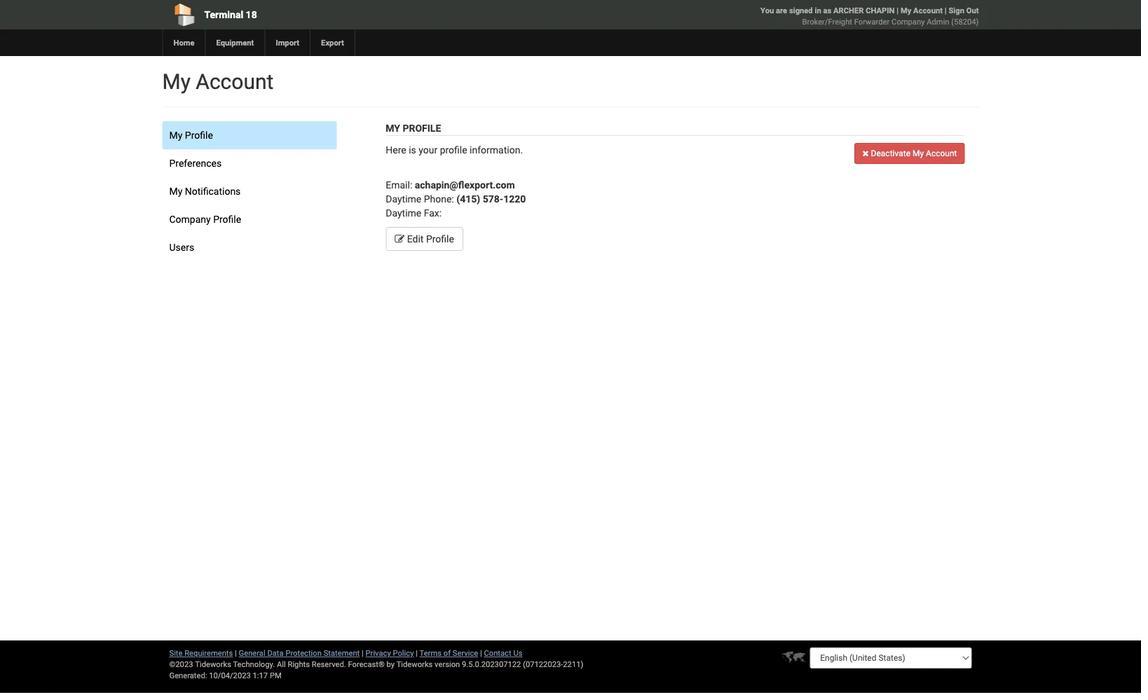 Task type: vqa. For each thing, say whether or not it's contained in the screenshot.
COMPANY
yes



Task type: locate. For each thing, give the bounding box(es) containing it.
here is your profile information.
[[386, 144, 523, 156]]

generated:
[[169, 671, 207, 681]]

my down preferences
[[169, 185, 183, 197]]

of
[[444, 649, 451, 658]]

my profile up is
[[386, 122, 441, 134]]

terminal
[[204, 9, 243, 20]]

| up forecast®
[[362, 649, 364, 658]]

admin
[[927, 17, 950, 26]]

policy
[[393, 649, 414, 658]]

your
[[419, 144, 438, 156]]

daytime
[[386, 193, 422, 205], [386, 207, 422, 219]]

daytime down email:
[[386, 193, 422, 205]]

email: achapin@flexport.com daytime phone: (415) 578-1220 daytime fax:
[[386, 179, 526, 219]]

0 vertical spatial account
[[914, 6, 943, 15]]

equipment
[[216, 38, 254, 47]]

daytime up pencil square o image
[[386, 207, 422, 219]]

profile down notifications
[[213, 214, 241, 225]]

general
[[239, 649, 266, 658]]

requirements
[[185, 649, 233, 658]]

pm
[[270, 671, 282, 681]]

company inside you are signed in as archer chapin | my account | sign out broker/freight forwarder company admin (58204)
[[892, 17, 925, 26]]

company
[[892, 17, 925, 26], [169, 214, 211, 225]]

0 vertical spatial daytime
[[386, 193, 422, 205]]

deactivate my account
[[869, 149, 958, 158]]

my profile
[[386, 122, 441, 134], [169, 129, 213, 141]]

terms of service link
[[420, 649, 478, 658]]

company up users
[[169, 214, 211, 225]]

1 horizontal spatial my profile
[[386, 122, 441, 134]]

company down my account link on the top of page
[[892, 17, 925, 26]]

| left general
[[235, 649, 237, 658]]

edit
[[407, 233, 424, 245]]

equipment link
[[205, 29, 265, 56]]

1:17
[[253, 671, 268, 681]]

profile up preferences
[[185, 129, 213, 141]]

| right the chapin
[[897, 6, 899, 15]]

account up admin
[[914, 6, 943, 15]]

1 vertical spatial daytime
[[386, 207, 422, 219]]

profile right 'edit'
[[426, 233, 454, 245]]

account right deactivate
[[926, 149, 958, 158]]

phone:
[[424, 193, 454, 205]]

1 vertical spatial company
[[169, 214, 211, 225]]

company profile
[[169, 214, 241, 225]]

reserved.
[[312, 660, 346, 669]]

my right deactivate
[[913, 149, 924, 158]]

forwarder
[[855, 17, 890, 26]]

us
[[514, 649, 523, 658]]

deactivate my account button
[[855, 143, 965, 164]]

broker/freight
[[803, 17, 853, 26]]

profile
[[440, 144, 468, 156]]

contact
[[484, 649, 512, 658]]

|
[[897, 6, 899, 15], [945, 6, 947, 15], [235, 649, 237, 658], [362, 649, 364, 658], [416, 649, 418, 658], [480, 649, 482, 658]]

profile
[[403, 122, 441, 134], [185, 129, 213, 141], [213, 214, 241, 225], [426, 233, 454, 245]]

my right the chapin
[[901, 6, 912, 15]]

0 vertical spatial company
[[892, 17, 925, 26]]

achapin@flexport.com
[[415, 179, 515, 191]]

export link
[[310, 29, 355, 56]]

account inside button
[[926, 149, 958, 158]]

0 horizontal spatial my profile
[[169, 129, 213, 141]]

here
[[386, 144, 407, 156]]

account
[[914, 6, 943, 15], [196, 69, 274, 94], [926, 149, 958, 158]]

account down equipment link
[[196, 69, 274, 94]]

2 vertical spatial account
[[926, 149, 958, 158]]

notifications
[[185, 185, 241, 197]]

service
[[453, 649, 478, 658]]

general data protection statement link
[[239, 649, 360, 658]]

my account
[[162, 69, 274, 94]]

(415)
[[457, 193, 481, 205]]

my
[[901, 6, 912, 15], [162, 69, 191, 94], [386, 122, 400, 134], [169, 129, 183, 141], [913, 149, 924, 158], [169, 185, 183, 197]]

email:
[[386, 179, 413, 191]]

chapin
[[866, 6, 895, 15]]

my account link
[[901, 6, 943, 15]]

tideworks
[[397, 660, 433, 669]]

import
[[276, 38, 300, 47]]

my up preferences
[[169, 129, 183, 141]]

are
[[776, 6, 788, 15]]

my profile for preferences
[[169, 129, 213, 141]]

sign out link
[[949, 6, 979, 15]]

is
[[409, 144, 416, 156]]

1 horizontal spatial company
[[892, 17, 925, 26]]

1 vertical spatial account
[[196, 69, 274, 94]]

my profile up preferences
[[169, 129, 213, 141]]

sign
[[949, 6, 965, 15]]



Task type: describe. For each thing, give the bounding box(es) containing it.
site requirements | general data protection statement | privacy policy | terms of service | contact us ©2023 tideworks technology. all rights reserved. forecast® by tideworks version 9.5.0.202307122 (07122023-2211) generated: 10/04/2023 1:17 pm
[[169, 649, 584, 681]]

signed
[[790, 6, 813, 15]]

home link
[[162, 29, 205, 56]]

technology.
[[233, 660, 275, 669]]

data
[[267, 649, 284, 658]]

my up here
[[386, 122, 400, 134]]

(58204)
[[952, 17, 979, 26]]

18
[[246, 9, 257, 20]]

9.5.0.202307122
[[462, 660, 521, 669]]

information.
[[470, 144, 523, 156]]

2 daytime from the top
[[386, 207, 422, 219]]

578-
[[483, 193, 504, 205]]

archer
[[834, 6, 864, 15]]

statement
[[324, 649, 360, 658]]

site requirements link
[[169, 649, 233, 658]]

out
[[967, 6, 979, 15]]

profile up your
[[403, 122, 441, 134]]

you are signed in as archer chapin | my account | sign out broker/freight forwarder company admin (58204)
[[761, 6, 979, 26]]

deactivate
[[871, 149, 911, 158]]

export
[[321, 38, 344, 47]]

import link
[[265, 29, 310, 56]]

my inside you are signed in as archer chapin | my account | sign out broker/freight forwarder company admin (58204)
[[901, 6, 912, 15]]

rights
[[288, 660, 310, 669]]

in
[[815, 6, 822, 15]]

as
[[824, 6, 832, 15]]

by
[[387, 660, 395, 669]]

privacy
[[366, 649, 391, 658]]

1220
[[504, 193, 526, 205]]

terms
[[420, 649, 442, 658]]

terminal 18 link
[[162, 0, 490, 29]]

fax:
[[424, 207, 442, 219]]

version
[[435, 660, 460, 669]]

preferences
[[169, 157, 222, 169]]

©2023 tideworks
[[169, 660, 231, 669]]

contact us link
[[484, 649, 523, 658]]

protection
[[286, 649, 322, 658]]

site
[[169, 649, 183, 658]]

(07122023-
[[523, 660, 563, 669]]

all
[[277, 660, 286, 669]]

| up 9.5.0.202307122
[[480, 649, 482, 658]]

home
[[174, 38, 195, 47]]

| left sign
[[945, 6, 947, 15]]

my profile for here is your profile information.
[[386, 122, 441, 134]]

times image
[[863, 149, 869, 157]]

edit profile button
[[386, 227, 463, 251]]

forecast®
[[348, 660, 385, 669]]

my down home link
[[162, 69, 191, 94]]

10/04/2023
[[209, 671, 251, 681]]

privacy policy link
[[366, 649, 414, 658]]

| up tideworks
[[416, 649, 418, 658]]

you
[[761, 6, 774, 15]]

terminal 18
[[204, 9, 257, 20]]

profile inside button
[[426, 233, 454, 245]]

edit profile
[[405, 233, 454, 245]]

users
[[169, 242, 194, 253]]

account inside you are signed in as archer chapin | my account | sign out broker/freight forwarder company admin (58204)
[[914, 6, 943, 15]]

1 daytime from the top
[[386, 193, 422, 205]]

2211)
[[563, 660, 584, 669]]

pencil square o image
[[395, 234, 405, 244]]

my notifications
[[169, 185, 241, 197]]

0 horizontal spatial company
[[169, 214, 211, 225]]

my inside button
[[913, 149, 924, 158]]



